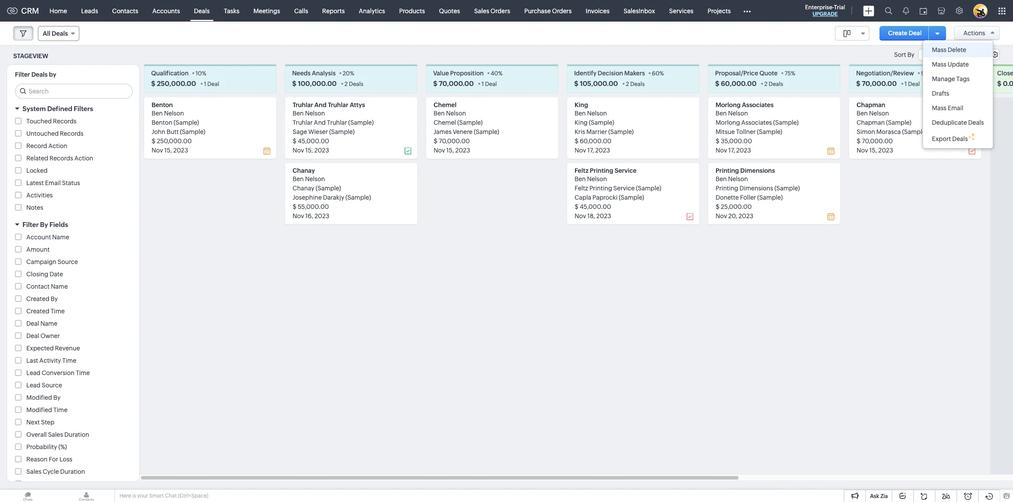 Task type: describe. For each thing, give the bounding box(es) containing it.
(sample) up james venere (sample) link
[[457, 119, 483, 126]]

(sample) right darakjy
[[346, 194, 371, 201]]

by
[[49, 71, 56, 78]]

signals element
[[898, 0, 915, 22]]

email for latest
[[45, 180, 61, 187]]

deals down quote on the top
[[769, 81, 783, 87]]

drafts
[[932, 90, 949, 97]]

latest
[[26, 180, 44, 187]]

by for created
[[51, 295, 58, 302]]

next
[[26, 419, 40, 426]]

purchase orders link
[[517, 0, 579, 21]]

modified time
[[26, 406, 67, 414]]

1 deal for value proposition
[[482, 81, 497, 87]]

proposal/price quote
[[715, 70, 778, 77]]

king link
[[575, 102, 588, 109]]

1 vertical spatial associates
[[741, 119, 772, 126]]

drafts link
[[923, 86, 993, 101]]

leads
[[81, 7, 98, 14]]

(sample) down benton (sample) 'link'
[[180, 128, 205, 135]]

close $ 0.0
[[997, 70, 1013, 87]]

deals down deduplicate deals "link"
[[952, 135, 968, 142]]

$ up chapman link at the right
[[856, 80, 861, 87]]

venere
[[453, 128, 473, 135]]

nelson inside the king ben nelson king (sample) kris marrier (sample) $ 60,000.00 nov 17, 2023
[[587, 110, 607, 117]]

benton (sample) link
[[152, 119, 199, 126]]

$ 250,000.00
[[151, 80, 196, 87]]

20,
[[728, 213, 737, 220]]

2 morlong from the top
[[716, 119, 740, 126]]

0 vertical spatial dimensions
[[740, 167, 775, 174]]

nelson inside printing dimensions ben nelson printing dimensions (sample) donette foller (sample) $ 25,000.00 nov 20, 2023
[[728, 176, 748, 183]]

deal left manage in the right of the page
[[908, 81, 920, 87]]

marrier
[[587, 128, 607, 135]]

45,000.00 inside truhlar and truhlar attys ben nelson truhlar and truhlar (sample) sage wieser (sample) $ 45,000.00 nov 15, 2023
[[298, 138, 329, 145]]

system defined filters button
[[7, 101, 139, 116]]

truhlar up sage wieser (sample) link
[[327, 119, 347, 126]]

smart
[[149, 493, 164, 499]]

status
[[62, 180, 80, 187]]

account name
[[26, 234, 69, 241]]

date
[[50, 271, 63, 278]]

signals image
[[903, 7, 909, 15]]

deals down makers
[[630, 81, 645, 87]]

deals down "20 %"
[[349, 81, 363, 87]]

reason for loss
[[26, 456, 72, 463]]

(sample) up 'kris marrier (sample)' "link"
[[589, 119, 614, 126]]

(sample) up the donette foller (sample) link
[[775, 185, 800, 192]]

ben inside the chemel ben nelson chemel (sample) james venere (sample) $ 70,000.00 nov 15, 2023
[[434, 110, 445, 117]]

wieser
[[308, 128, 328, 135]]

modified for modified time
[[26, 406, 52, 414]]

(sample) right morasca
[[902, 128, 928, 135]]

zia
[[881, 493, 888, 499]]

stage
[[26, 481, 43, 488]]

morlong associates link
[[716, 102, 774, 109]]

record
[[26, 142, 47, 150]]

ben inside truhlar and truhlar attys ben nelson truhlar and truhlar (sample) sage wieser (sample) $ 45,000.00 nov 15, 2023
[[293, 110, 304, 117]]

0 vertical spatial associates
[[742, 102, 774, 109]]

deal up deal owner
[[26, 320, 39, 327]]

90 %
[[921, 70, 933, 77]]

manage
[[932, 75, 955, 82]]

nov inside chanay ben nelson chanay (sample) josephine darakjy (sample) $ 55,000.00 nov 16, 2023
[[293, 213, 304, 220]]

2023 inside benton ben nelson benton (sample) john butt (sample) $ 250,000.00 nov 15, 2023
[[173, 147, 188, 154]]

fields
[[49, 221, 68, 228]]

expected revenue
[[26, 345, 80, 352]]

nelson inside morlong associates ben nelson morlong associates (sample) mitsue tollner (sample) $ 35,000.00 nov 17, 2023
[[728, 110, 748, 117]]

source for lead source
[[42, 382, 62, 389]]

for
[[49, 456, 58, 463]]

(sample) up josephine darakjy (sample) link
[[316, 185, 341, 192]]

70,000.00 down negotiation/review
[[862, 80, 897, 87]]

1 250,000.00 from the top
[[157, 80, 196, 87]]

truhlar up sage
[[293, 119, 313, 126]]

negotiation/review
[[856, 70, 914, 77]]

1 feltz from the top
[[575, 167, 589, 174]]

james
[[434, 128, 452, 135]]

2023 inside truhlar and truhlar attys ben nelson truhlar and truhlar (sample) sage wieser (sample) $ 45,000.00 nov 15, 2023
[[314, 147, 329, 154]]

(sample) right marrier
[[608, 128, 634, 135]]

proposition
[[450, 70, 484, 77]]

(%)
[[58, 444, 67, 451]]

none field size
[[835, 26, 869, 41]]

17, inside the king ben nelson king (sample) kris marrier (sample) $ 60,000.00 nov 17, 2023
[[587, 147, 594, 154]]

mass update link
[[923, 57, 993, 72]]

salesinbox
[[624, 7, 655, 14]]

james venere (sample) link
[[434, 128, 499, 135]]

sales for orders
[[474, 7, 489, 14]]

is
[[132, 493, 136, 499]]

(sample) down truhlar and truhlar (sample) "link" at left top
[[329, 128, 355, 135]]

$ down qualification
[[151, 80, 155, 87]]

nov inside the king ben nelson king (sample) kris marrier (sample) $ 60,000.00 nov 17, 2023
[[575, 147, 586, 154]]

quotes
[[439, 7, 460, 14]]

by for modified
[[53, 394, 61, 401]]

filter for filter by fields
[[22, 221, 39, 228]]

projects link
[[701, 0, 738, 21]]

(sample) down feltz printing service (sample) link
[[619, 194, 644, 201]]

0 vertical spatial and
[[315, 102, 327, 109]]

time down revenue
[[62, 357, 76, 364]]

by for filter
[[40, 221, 48, 228]]

nov inside morlong associates ben nelson morlong associates (sample) mitsue tollner (sample) $ 35,000.00 nov 17, 2023
[[716, 147, 727, 154]]

upgrade
[[813, 11, 838, 17]]

nelson inside chanay ben nelson chanay (sample) josephine darakjy (sample) $ 55,000.00 nov 16, 2023
[[305, 176, 325, 183]]

nelson inside truhlar and truhlar attys ben nelson truhlar and truhlar (sample) sage wieser (sample) $ 45,000.00 nov 15, 2023
[[305, 110, 325, 117]]

ben inside the king ben nelson king (sample) kris marrier (sample) $ 60,000.00 nov 17, 2023
[[575, 110, 586, 117]]

$ inside the chemel ben nelson chemel (sample) james venere (sample) $ 70,000.00 nov 15, 2023
[[434, 138, 438, 145]]

donette
[[716, 194, 739, 201]]

salesinbox link
[[617, 0, 662, 21]]

$ inside "close $ 0.0"
[[997, 80, 1002, 87]]

system defined filters
[[22, 105, 93, 113]]

invoices
[[586, 7, 610, 14]]

(sample) down printing dimensions (sample) link
[[757, 194, 783, 201]]

records for untouched
[[60, 130, 83, 137]]

source for campaign source
[[58, 258, 78, 265]]

truhlar and truhlar (sample) link
[[293, 119, 374, 126]]

related
[[26, 155, 48, 162]]

simon
[[857, 128, 875, 135]]

105,000.00
[[580, 80, 618, 87]]

chemel link
[[434, 102, 457, 109]]

contacts
[[112, 7, 138, 14]]

nov inside truhlar and truhlar attys ben nelson truhlar and truhlar (sample) sage wieser (sample) $ 45,000.00 nov 15, 2023
[[293, 147, 304, 154]]

probability (%)
[[26, 444, 67, 451]]

time down created by
[[51, 308, 65, 315]]

2 for $ 100,000.00
[[345, 81, 348, 87]]

create menu element
[[858, 0, 880, 21]]

% for proposal/price quote
[[791, 70, 796, 77]]

services
[[669, 7, 694, 14]]

nelson inside benton ben nelson benton (sample) john butt (sample) $ 250,000.00 nov 15, 2023
[[164, 110, 184, 117]]

export deals
[[932, 135, 968, 142]]

$ 70,000.00 for chemel
[[433, 80, 474, 87]]

2 feltz from the top
[[575, 185, 588, 192]]

tollner
[[736, 128, 756, 135]]

1 for value proposition
[[482, 81, 484, 87]]

capla paprocki (sample) link
[[575, 194, 644, 201]]

$ down identify
[[574, 80, 579, 87]]

contact name
[[26, 283, 68, 290]]

deal inside "button"
[[909, 30, 922, 37]]

10
[[196, 70, 202, 77]]

benton ben nelson benton (sample) john butt (sample) $ 250,000.00 nov 15, 2023
[[152, 102, 205, 154]]

(sample) right venere
[[474, 128, 499, 135]]

lead for lead conversion time
[[26, 369, 40, 377]]

2 deals for 105,000.00
[[626, 81, 645, 87]]

$ 100,000.00
[[292, 80, 337, 87]]

feltz printing service ben nelson feltz printing service (sample) capla paprocki (sample) $ 45,000.00 nov 18, 2023
[[575, 167, 662, 220]]

$ down proposal/price
[[715, 80, 720, 87]]

(sample) up 'mitsue tollner (sample)' link
[[773, 119, 799, 126]]

name for deal name
[[40, 320, 57, 327]]

$ inside morlong associates ben nelson morlong associates (sample) mitsue tollner (sample) $ 35,000.00 nov 17, 2023
[[716, 138, 720, 145]]

truhlar and truhlar attys link
[[293, 102, 365, 109]]

kris
[[575, 128, 585, 135]]

crm
[[21, 6, 39, 15]]

sales for cycle
[[26, 468, 41, 475]]

orders for sales orders
[[491, 7, 510, 14]]

nelson inside chapman ben nelson chapman (sample) simon morasca (sample) $ 70,000.00 nov 15, 2023
[[869, 110, 889, 117]]

printing dimensions link
[[716, 167, 775, 174]]

manage tags link
[[923, 72, 993, 86]]

records for touched
[[53, 118, 77, 125]]

time right conversion at bottom left
[[76, 369, 90, 377]]

deal down 40
[[485, 81, 497, 87]]

king ben nelson king (sample) kris marrier (sample) $ 60,000.00 nov 17, 2023
[[575, 102, 634, 154]]

15, inside truhlar and truhlar attys ben nelson truhlar and truhlar (sample) sage wieser (sample) $ 45,000.00 nov 15, 2023
[[305, 147, 313, 154]]

calls link
[[287, 0, 315, 21]]

$ inside printing dimensions ben nelson printing dimensions (sample) donette foller (sample) $ 25,000.00 nov 20, 2023
[[716, 203, 720, 210]]

tasks
[[224, 7, 239, 14]]

nov inside chapman ben nelson chapman (sample) simon morasca (sample) $ 70,000.00 nov 15, 2023
[[857, 147, 868, 154]]

1 benton from the top
[[152, 102, 173, 109]]

lead for lead source
[[26, 382, 40, 389]]

2 for $ 105,000.00
[[626, 81, 629, 87]]

analytics link
[[352, 0, 392, 21]]

(sample) up the simon morasca (sample) link
[[886, 119, 912, 126]]

60,000.00 inside the king ben nelson king (sample) kris marrier (sample) $ 60,000.00 nov 17, 2023
[[580, 138, 612, 145]]

deals inside field
[[52, 30, 68, 37]]

contacts link
[[105, 0, 145, 21]]

0 vertical spatial service
[[615, 167, 637, 174]]

60 %
[[652, 70, 664, 77]]

untouched records
[[26, 130, 83, 137]]

tags
[[957, 75, 970, 82]]

size image
[[843, 30, 851, 37]]

benton link
[[152, 102, 173, 109]]

2 deals for 100,000.00
[[345, 81, 363, 87]]

deals left by
[[31, 71, 48, 78]]

time up 'step'
[[53, 406, 67, 414]]

2023 inside the chemel ben nelson chemel (sample) james venere (sample) $ 70,000.00 nov 15, 2023
[[455, 147, 470, 154]]

Search text field
[[15, 84, 132, 98]]

2023 inside the king ben nelson king (sample) kris marrier (sample) $ 60,000.00 nov 17, 2023
[[595, 147, 610, 154]]

1 chanay from the top
[[293, 167, 315, 174]]

truhlar up truhlar and truhlar (sample) "link" at left top
[[328, 102, 348, 109]]

(sample) up john butt (sample) link
[[174, 119, 199, 126]]

deduplicate deals link
[[923, 115, 993, 130]]

1 horizontal spatial sales
[[48, 431, 63, 438]]

untouched
[[26, 130, 59, 137]]

chemel (sample) link
[[434, 119, 483, 126]]

identify
[[574, 70, 597, 77]]

deals inside "link"
[[968, 119, 984, 126]]

$ 105,000.00
[[574, 80, 618, 87]]



Task type: vqa. For each thing, say whether or not it's contained in the screenshot.
middle Mass
yes



Task type: locate. For each thing, give the bounding box(es) containing it.
chats image
[[0, 490, 56, 502]]

1 vertical spatial lead
[[26, 382, 40, 389]]

1 vertical spatial dimensions
[[740, 185, 773, 192]]

1 for negotiation/review
[[905, 81, 907, 87]]

1 modified from the top
[[26, 394, 52, 401]]

modified
[[26, 394, 52, 401], [26, 406, 52, 414]]

$ down the needs
[[292, 80, 296, 87]]

close
[[997, 70, 1013, 77]]

2 1 from the left
[[482, 81, 484, 87]]

your
[[137, 493, 148, 499]]

1 horizontal spatial 60,000.00
[[721, 80, 757, 87]]

1 vertical spatial and
[[314, 119, 326, 126]]

2 2 from the left
[[626, 81, 629, 87]]

2023 down 35,000.00 at the right top of the page
[[736, 147, 751, 154]]

chapman up chapman (sample) link
[[857, 102, 885, 109]]

250,000.00 down qualification
[[157, 80, 196, 87]]

1 vertical spatial mass
[[932, 61, 947, 68]]

locked
[[26, 167, 48, 174]]

3 15, from the left
[[446, 147, 454, 154]]

0 vertical spatial morlong
[[716, 102, 741, 109]]

mitsue tollner (sample) link
[[716, 128, 783, 135]]

filter deals by
[[15, 71, 56, 78]]

2 king from the top
[[575, 119, 588, 126]]

$ inside "feltz printing service ben nelson feltz printing service (sample) capla paprocki (sample) $ 45,000.00 nov 18, 2023"
[[575, 203, 579, 210]]

search image
[[885, 7, 893, 15]]

needs
[[292, 70, 311, 77]]

sales inside sales orders link
[[474, 7, 489, 14]]

deal right $ 250,000.00
[[207, 81, 219, 87]]

3 2 deals from the left
[[764, 81, 783, 87]]

ben inside morlong associates ben nelson morlong associates (sample) mitsue tollner (sample) $ 35,000.00 nov 17, 2023
[[716, 110, 727, 117]]

nelson up benton (sample) 'link'
[[164, 110, 184, 117]]

sales up (%)
[[48, 431, 63, 438]]

15, down "simon"
[[869, 147, 877, 154]]

1 horizontal spatial email
[[948, 104, 964, 112]]

probability
[[26, 444, 57, 451]]

2 horizontal spatial 2 deals
[[764, 81, 783, 87]]

1 chemel from the top
[[434, 102, 457, 109]]

calendar image
[[920, 7, 927, 14]]

40
[[491, 70, 498, 77]]

0 horizontal spatial $ 70,000.00
[[433, 80, 474, 87]]

$ down kris
[[575, 138, 579, 145]]

2 mass from the top
[[932, 61, 947, 68]]

decision
[[598, 70, 623, 77]]

closing date
[[26, 271, 63, 278]]

loss
[[59, 456, 72, 463]]

15,
[[164, 147, 172, 154], [305, 147, 313, 154], [446, 147, 454, 154], [869, 147, 877, 154]]

2 chanay from the top
[[293, 185, 314, 192]]

1 1 from the left
[[204, 81, 206, 87]]

2
[[345, 81, 348, 87], [626, 81, 629, 87], [764, 81, 768, 87]]

feltz printing service (sample) link
[[575, 185, 662, 192]]

$ 70,000.00 down the value proposition
[[433, 80, 474, 87]]

here is your smart chat (ctrl+space)
[[119, 493, 208, 499]]

1 deal down 40
[[482, 81, 497, 87]]

1 deal down 10 %
[[204, 81, 219, 87]]

$ 70,000.00 for chapman
[[856, 80, 897, 87]]

2023 inside chapman ben nelson chapman (sample) simon morasca (sample) $ 70,000.00 nov 15, 2023
[[878, 147, 893, 154]]

2 deals for 60,000.00
[[764, 81, 783, 87]]

duration up (%)
[[64, 431, 89, 438]]

morlong
[[716, 102, 741, 109], [716, 119, 740, 126]]

analysis
[[312, 70, 336, 77]]

benton up benton (sample) 'link'
[[152, 102, 173, 109]]

6 % from the left
[[929, 70, 933, 77]]

mass left delete
[[932, 46, 947, 53]]

ben
[[152, 110, 163, 117], [293, 110, 304, 117], [434, 110, 445, 117], [575, 110, 586, 117], [716, 110, 727, 117], [857, 110, 868, 117], [293, 176, 304, 183], [575, 176, 586, 183], [716, 176, 727, 183]]

15, down butt
[[164, 147, 172, 154]]

nov inside the chemel ben nelson chemel (sample) james venere (sample) $ 70,000.00 nov 15, 2023
[[434, 147, 445, 154]]

0 vertical spatial chanay
[[293, 167, 315, 174]]

1 vertical spatial benton
[[152, 119, 172, 126]]

Other Modules field
[[738, 4, 757, 18]]

35,000.00
[[721, 138, 752, 145]]

0 vertical spatial chapman
[[857, 102, 885, 109]]

orders right purchase
[[552, 7, 572, 14]]

king up kris
[[575, 119, 588, 126]]

17, inside morlong associates ben nelson morlong associates (sample) mitsue tollner (sample) $ 35,000.00 nov 17, 2023
[[728, 147, 735, 154]]

nov left 18, at the top
[[575, 213, 586, 220]]

associates
[[742, 102, 774, 109], [741, 119, 772, 126]]

2 2 deals from the left
[[626, 81, 645, 87]]

2 % from the left
[[350, 70, 354, 77]]

feltz printing service link
[[575, 167, 637, 174]]

ben inside chapman ben nelson chapman (sample) simon morasca (sample) $ 70,000.00 nov 15, 2023
[[857, 110, 868, 117]]

ben up "donette"
[[716, 176, 727, 183]]

2 created from the top
[[26, 308, 49, 315]]

stageview
[[13, 52, 48, 59]]

chemel up the "james"
[[434, 119, 456, 126]]

15, inside the chemel ben nelson chemel (sample) james venere (sample) $ 70,000.00 nov 15, 2023
[[446, 147, 454, 154]]

modified for modified by
[[26, 394, 52, 401]]

0 horizontal spatial 1
[[204, 81, 206, 87]]

ben up mitsue
[[716, 110, 727, 117]]

services link
[[662, 0, 701, 21]]

orders left purchase
[[491, 7, 510, 14]]

1 horizontal spatial 45,000.00
[[580, 203, 611, 210]]

service up capla paprocki (sample) link
[[613, 185, 635, 192]]

created up deal name
[[26, 308, 49, 315]]

1 deal down negotiation/review
[[905, 81, 920, 87]]

deal name
[[26, 320, 57, 327]]

mass for mass delete
[[932, 46, 947, 53]]

1 deal
[[204, 81, 219, 87], [482, 81, 497, 87], [905, 81, 920, 87]]

$ inside benton ben nelson benton (sample) john butt (sample) $ 250,000.00 nov 15, 2023
[[152, 138, 155, 145]]

ask zia
[[870, 493, 888, 499]]

All Deals field
[[38, 26, 79, 41]]

$ down "donette"
[[716, 203, 720, 210]]

0 vertical spatial filter
[[15, 71, 30, 78]]

2023 inside chanay ben nelson chanay (sample) josephine darakjy (sample) $ 55,000.00 nov 16, 2023
[[315, 213, 329, 220]]

ben down 'chanay' link
[[293, 176, 304, 183]]

1 vertical spatial created
[[26, 308, 49, 315]]

here
[[119, 493, 131, 499]]

2 vertical spatial sales
[[26, 468, 41, 475]]

2 modified from the top
[[26, 406, 52, 414]]

ben inside benton ben nelson benton (sample) john butt (sample) $ 250,000.00 nov 15, 2023
[[152, 110, 163, 117]]

ben inside chanay ben nelson chanay (sample) josephine darakjy (sample) $ 55,000.00 nov 16, 2023
[[293, 176, 304, 183]]

1 horizontal spatial $ 70,000.00
[[856, 80, 897, 87]]

15, for chapman ben nelson chapman (sample) simon morasca (sample) $ 70,000.00 nov 15, 2023
[[869, 147, 877, 154]]

nov inside "feltz printing service ben nelson feltz printing service (sample) capla paprocki (sample) $ 45,000.00 nov 18, 2023"
[[575, 213, 586, 220]]

0 vertical spatial sales
[[474, 7, 489, 14]]

70,000.00
[[439, 80, 474, 87], [862, 80, 897, 87], [439, 138, 470, 145], [862, 138, 893, 145]]

deals right all
[[52, 30, 68, 37]]

0 horizontal spatial 17,
[[587, 147, 594, 154]]

2 horizontal spatial 1 deal
[[905, 81, 920, 87]]

nelson inside "feltz printing service ben nelson feltz printing service (sample) capla paprocki (sample) $ 45,000.00 nov 18, 2023"
[[587, 176, 607, 183]]

$ down value
[[433, 80, 437, 87]]

2023 down 'kris marrier (sample)' "link"
[[595, 147, 610, 154]]

$ down josephine
[[293, 203, 297, 210]]

duration for sales cycle duration
[[60, 468, 85, 475]]

1 horizontal spatial 2 deals
[[626, 81, 645, 87]]

projects
[[708, 7, 731, 14]]

cycle
[[43, 468, 59, 475]]

1 vertical spatial modified
[[26, 406, 52, 414]]

70,000.00 inside the chemel ben nelson chemel (sample) james venere (sample) $ 70,000.00 nov 15, 2023
[[439, 138, 470, 145]]

lead up modified by
[[26, 382, 40, 389]]

% for qualification
[[202, 70, 206, 77]]

1 horizontal spatial orders
[[552, 7, 572, 14]]

15, inside chapman ben nelson chapman (sample) simon morasca (sample) $ 70,000.00 nov 15, 2023
[[869, 147, 877, 154]]

2 250,000.00 from the top
[[157, 138, 192, 145]]

0 vertical spatial mass
[[932, 46, 947, 53]]

nov inside benton ben nelson benton (sample) john butt (sample) $ 250,000.00 nov 15, 2023
[[152, 147, 163, 154]]

70,000.00 down the value proposition
[[439, 80, 474, 87]]

1 vertical spatial duration
[[60, 468, 85, 475]]

% right quote on the top
[[791, 70, 796, 77]]

2 for $ 60,000.00
[[764, 81, 768, 87]]

17,
[[587, 147, 594, 154], [728, 147, 735, 154]]

all
[[43, 30, 50, 37]]

ben down the benton link
[[152, 110, 163, 117]]

1 horizontal spatial 1 deal
[[482, 81, 497, 87]]

filter for filter deals by
[[15, 71, 30, 78]]

nov down 35,000.00 at the right top of the page
[[716, 147, 727, 154]]

1 mass from the top
[[932, 46, 947, 53]]

1 vertical spatial chemel
[[434, 119, 456, 126]]

1 vertical spatial action
[[74, 155, 93, 162]]

% for value proposition
[[498, 70, 503, 77]]

1 vertical spatial 60,000.00
[[580, 138, 612, 145]]

0 horizontal spatial 45,000.00
[[298, 138, 329, 145]]

70,000.00 down venere
[[439, 138, 470, 145]]

account
[[26, 234, 51, 241]]

name for contact name
[[51, 283, 68, 290]]

0 horizontal spatial 60,000.00
[[580, 138, 612, 145]]

nelson down the morlong associates "link"
[[728, 110, 748, 117]]

enterprise-
[[805, 4, 834, 11]]

1 vertical spatial source
[[42, 382, 62, 389]]

benton up john
[[152, 119, 172, 126]]

1 down negotiation/review
[[905, 81, 907, 87]]

0 vertical spatial 60,000.00
[[721, 80, 757, 87]]

name up 'owner'
[[40, 320, 57, 327]]

1 2 from the left
[[345, 81, 348, 87]]

qualification
[[151, 70, 189, 77]]

(sample) down attys
[[348, 119, 374, 126]]

ben inside printing dimensions ben nelson printing dimensions (sample) donette foller (sample) $ 25,000.00 nov 20, 2023
[[716, 176, 727, 183]]

70,000.00 inside chapman ben nelson chapman (sample) simon morasca (sample) $ 70,000.00 nov 15, 2023
[[862, 138, 893, 145]]

ben inside "feltz printing service ben nelson feltz printing service (sample) capla paprocki (sample) $ 45,000.00 nov 18, 2023"
[[575, 176, 586, 183]]

0 vertical spatial 250,000.00
[[157, 80, 196, 87]]

2 $ 70,000.00 from the left
[[856, 80, 897, 87]]

lead down last
[[26, 369, 40, 377]]

last activity time
[[26, 357, 76, 364]]

0 vertical spatial email
[[948, 104, 964, 112]]

benton
[[152, 102, 173, 109], [152, 119, 172, 126]]

55,000.00
[[298, 203, 329, 210]]

1 lead from the top
[[26, 369, 40, 377]]

profile image
[[974, 4, 988, 18]]

0 horizontal spatial action
[[48, 142, 67, 150]]

action
[[48, 142, 67, 150], [74, 155, 93, 162]]

mass down drafts
[[932, 104, 947, 112]]

0 vertical spatial action
[[48, 142, 67, 150]]

5 % from the left
[[791, 70, 796, 77]]

expected
[[26, 345, 54, 352]]

2 vertical spatial name
[[40, 320, 57, 327]]

dimensions
[[740, 167, 775, 174], [740, 185, 773, 192]]

45,000.00 up 18, at the top
[[580, 203, 611, 210]]

records down the record action
[[49, 155, 73, 162]]

3 2 from the left
[[764, 81, 768, 87]]

0 vertical spatial name
[[52, 234, 69, 241]]

2 lead from the top
[[26, 382, 40, 389]]

1 vertical spatial chanay
[[293, 185, 314, 192]]

1 vertical spatial 45,000.00
[[580, 203, 611, 210]]

0 vertical spatial 45,000.00
[[298, 138, 329, 145]]

% for negotiation/review
[[929, 70, 933, 77]]

nov inside printing dimensions ben nelson printing dimensions (sample) donette foller (sample) $ 25,000.00 nov 20, 2023
[[716, 213, 727, 220]]

1 15, from the left
[[164, 147, 172, 154]]

$ inside chanay ben nelson chanay (sample) josephine darakjy (sample) $ 55,000.00 nov 16, 2023
[[293, 203, 297, 210]]

1 2 deals from the left
[[345, 81, 363, 87]]

nelson inside the chemel ben nelson chemel (sample) james venere (sample) $ 70,000.00 nov 15, 2023
[[446, 110, 466, 117]]

%
[[202, 70, 206, 77], [350, 70, 354, 77], [498, 70, 503, 77], [660, 70, 664, 77], [791, 70, 796, 77], [929, 70, 933, 77]]

deals inside 'link'
[[194, 7, 210, 14]]

leads link
[[74, 0, 105, 21]]

filter down stageview
[[15, 71, 30, 78]]

1 orders from the left
[[491, 7, 510, 14]]

2023 inside "feltz printing service ben nelson feltz printing service (sample) capla paprocki (sample) $ 45,000.00 nov 18, 2023"
[[596, 213, 611, 220]]

2 horizontal spatial 1
[[905, 81, 907, 87]]

3 1 from the left
[[905, 81, 907, 87]]

created for created by
[[26, 295, 49, 302]]

2 chapman from the top
[[857, 119, 885, 126]]

0 horizontal spatial 1 deal
[[204, 81, 219, 87]]

0 vertical spatial benton
[[152, 102, 173, 109]]

% for needs analysis
[[350, 70, 354, 77]]

email for mass
[[948, 104, 964, 112]]

quote
[[760, 70, 778, 77]]

0 vertical spatial source
[[58, 258, 78, 265]]

associates up 'mitsue tollner (sample)' link
[[741, 119, 772, 126]]

deal right create
[[909, 30, 922, 37]]

name down fields
[[52, 234, 69, 241]]

1 vertical spatial feltz
[[575, 185, 588, 192]]

(sample) down morlong associates (sample) link
[[757, 128, 783, 135]]

2 vertical spatial records
[[49, 155, 73, 162]]

2 orders from the left
[[552, 7, 572, 14]]

4 15, from the left
[[869, 147, 877, 154]]

deduplicate deals
[[932, 119, 984, 126]]

1 vertical spatial chapman
[[857, 119, 885, 126]]

mass for mass update
[[932, 61, 947, 68]]

created down contact at the bottom of page
[[26, 295, 49, 302]]

mass
[[932, 46, 947, 53], [932, 61, 947, 68], [932, 104, 947, 112]]

orders
[[491, 7, 510, 14], [552, 7, 572, 14]]

1 vertical spatial 250,000.00
[[157, 138, 192, 145]]

sage
[[293, 128, 307, 135]]

records for related
[[49, 155, 73, 162]]

records
[[53, 118, 77, 125], [60, 130, 83, 137], [49, 155, 73, 162]]

$ down the "james"
[[434, 138, 438, 145]]

chapman up "simon"
[[857, 119, 885, 126]]

1 vertical spatial name
[[51, 283, 68, 290]]

0 horizontal spatial 2 deals
[[345, 81, 363, 87]]

search element
[[880, 0, 898, 22]]

15, down wieser
[[305, 147, 313, 154]]

0 horizontal spatial 2
[[345, 81, 348, 87]]

% for identify decision makers
[[660, 70, 664, 77]]

and
[[315, 102, 327, 109], [314, 119, 326, 126]]

1 deal for negotiation/review
[[905, 81, 920, 87]]

nelson up chapman (sample) link
[[869, 110, 889, 117]]

by inside dropdown button
[[40, 221, 48, 228]]

by up account name at the left of page
[[40, 221, 48, 228]]

meetings link
[[247, 0, 287, 21]]

kris marrier (sample) link
[[575, 128, 634, 135]]

0 vertical spatial chemel
[[434, 102, 457, 109]]

1 horizontal spatial action
[[74, 155, 93, 162]]

home link
[[43, 0, 74, 21]]

1 vertical spatial records
[[60, 130, 83, 137]]

1 created from the top
[[26, 295, 49, 302]]

17, down marrier
[[587, 147, 594, 154]]

2 horizontal spatial sales
[[474, 7, 489, 14]]

duration for overall sales duration
[[64, 431, 89, 438]]

% right qualification
[[202, 70, 206, 77]]

0 vertical spatial modified
[[26, 394, 52, 401]]

defined
[[47, 105, 72, 113]]

0 vertical spatial king
[[575, 102, 588, 109]]

2 benton from the top
[[152, 119, 172, 126]]

contacts image
[[59, 490, 114, 502]]

nelson down printing dimensions 'link'
[[728, 176, 748, 183]]

nelson up chemel (sample) link
[[446, 110, 466, 117]]

0 horizontal spatial email
[[45, 180, 61, 187]]

truhlar down $ 100,000.00
[[293, 102, 313, 109]]

2 1 deal from the left
[[482, 81, 497, 87]]

None field
[[835, 26, 869, 41], [919, 49, 949, 61], [919, 49, 949, 61]]

record action
[[26, 142, 67, 150]]

$ down john
[[152, 138, 155, 145]]

100,000.00
[[298, 80, 337, 87]]

dimensions up the donette foller (sample) link
[[740, 185, 773, 192]]

ben up sage
[[293, 110, 304, 117]]

$ inside the king ben nelson king (sample) kris marrier (sample) $ 60,000.00 nov 17, 2023
[[575, 138, 579, 145]]

value
[[433, 70, 449, 77]]

all deals
[[43, 30, 68, 37]]

export
[[932, 135, 951, 142]]

0 vertical spatial lead
[[26, 369, 40, 377]]

$ inside chapman ben nelson chapman (sample) simon morasca (sample) $ 70,000.00 nov 15, 2023
[[857, 138, 861, 145]]

0 horizontal spatial sales
[[26, 468, 41, 475]]

deals
[[194, 7, 210, 14], [52, 30, 68, 37], [31, 71, 48, 78], [349, 81, 363, 87], [630, 81, 645, 87], [769, 81, 783, 87], [968, 119, 984, 126], [952, 135, 968, 142]]

60,000.00 down proposal/price
[[721, 80, 757, 87]]

deals link
[[187, 0, 217, 21]]

2 17, from the left
[[728, 147, 735, 154]]

1 1 deal from the left
[[204, 81, 219, 87]]

records down defined
[[53, 118, 77, 125]]

name for account name
[[52, 234, 69, 241]]

2 vertical spatial mass
[[932, 104, 947, 112]]

0 vertical spatial duration
[[64, 431, 89, 438]]

action up related records action
[[48, 142, 67, 150]]

create menu image
[[863, 6, 874, 16]]

printing
[[590, 167, 613, 174], [716, 167, 739, 174], [590, 185, 612, 192], [716, 185, 738, 192]]

deal owner
[[26, 332, 60, 340]]

0 vertical spatial records
[[53, 118, 77, 125]]

overall sales duration
[[26, 431, 89, 438]]

1 for qualification
[[204, 81, 206, 87]]

profile element
[[968, 0, 993, 21]]

1 horizontal spatial 17,
[[728, 147, 735, 154]]

created for created time
[[26, 308, 49, 315]]

2 horizontal spatial 2
[[764, 81, 768, 87]]

60,000.00 down marrier
[[580, 138, 612, 145]]

$ inside truhlar and truhlar attys ben nelson truhlar and truhlar (sample) sage wieser (sample) $ 45,000.00 nov 15, 2023
[[293, 138, 297, 145]]

email
[[948, 104, 964, 112], [45, 180, 61, 187]]

1 deal for qualification
[[204, 81, 219, 87]]

1 horizontal spatial 1
[[482, 81, 484, 87]]

last
[[26, 357, 38, 364]]

15, for chemel ben nelson chemel (sample) james venere (sample) $ 70,000.00 nov 15, 2023
[[446, 147, 454, 154]]

% down mass update
[[929, 70, 933, 77]]

$ left 0.0
[[997, 80, 1002, 87]]

0 horizontal spatial orders
[[491, 7, 510, 14]]

1 vertical spatial email
[[45, 180, 61, 187]]

invoices link
[[579, 0, 617, 21]]

deal up 'expected'
[[26, 332, 39, 340]]

1 chapman from the top
[[857, 102, 885, 109]]

action up status
[[74, 155, 93, 162]]

chapman (sample) link
[[857, 119, 912, 126]]

2023 inside printing dimensions ben nelson printing dimensions (sample) donette foller (sample) $ 25,000.00 nov 20, 2023
[[739, 213, 754, 220]]

1 17, from the left
[[587, 147, 594, 154]]

proposal/price
[[715, 70, 758, 77]]

2023 right 18, at the top
[[596, 213, 611, 220]]

250,000.00 inside benton ben nelson benton (sample) john butt (sample) $ 250,000.00 nov 15, 2023
[[157, 138, 192, 145]]

60
[[652, 70, 660, 77]]

king up king (sample) "link"
[[575, 102, 588, 109]]

name
[[52, 234, 69, 241], [51, 283, 68, 290], [40, 320, 57, 327]]

2 chemel from the top
[[434, 119, 456, 126]]

deals left tasks link
[[194, 7, 210, 14]]

2023 inside morlong associates ben nelson morlong associates (sample) mitsue tollner (sample) $ 35,000.00 nov 17, 2023
[[736, 147, 751, 154]]

butt
[[167, 128, 179, 135]]

(sample) up capla paprocki (sample) link
[[636, 185, 662, 192]]

mass for mass email
[[932, 104, 947, 112]]

70,000.00 down morasca
[[862, 138, 893, 145]]

1 vertical spatial filter
[[22, 221, 39, 228]]

sales orders
[[474, 7, 510, 14]]

1 vertical spatial king
[[575, 119, 588, 126]]

1 king from the top
[[575, 102, 588, 109]]

nov left 16,
[[293, 213, 304, 220]]

by for sort
[[908, 51, 915, 58]]

created by
[[26, 295, 58, 302]]

mass delete
[[932, 46, 967, 53]]

king (sample) link
[[575, 119, 614, 126]]

printing dimensions (sample) link
[[716, 185, 800, 192]]

15, for benton ben nelson benton (sample) john butt (sample) $ 250,000.00 nov 15, 2023
[[164, 147, 172, 154]]

1 morlong from the top
[[716, 102, 741, 109]]

1 vertical spatial service
[[613, 185, 635, 192]]

15, inside benton ben nelson benton (sample) john butt (sample) $ 250,000.00 nov 15, 2023
[[164, 147, 172, 154]]

0 vertical spatial created
[[26, 295, 49, 302]]

3 % from the left
[[498, 70, 503, 77]]

simon morasca (sample) link
[[857, 128, 928, 135]]

3 mass from the top
[[932, 104, 947, 112]]

1 down the proposition
[[482, 81, 484, 87]]

morlong down the "$ 60,000.00"
[[716, 102, 741, 109]]

morlong associates ben nelson morlong associates (sample) mitsue tollner (sample) $ 35,000.00 nov 17, 2023
[[716, 102, 799, 154]]

orders for purchase orders
[[552, 7, 572, 14]]

1 $ 70,000.00 from the left
[[433, 80, 474, 87]]

2 15, from the left
[[305, 147, 313, 154]]

$ down sage
[[293, 138, 297, 145]]

4 % from the left
[[660, 70, 664, 77]]

filter inside dropdown button
[[22, 221, 39, 228]]

sort
[[894, 51, 906, 58]]

1 horizontal spatial 2
[[626, 81, 629, 87]]

created
[[26, 295, 49, 302], [26, 308, 49, 315]]

delete
[[948, 46, 967, 53]]

1 vertical spatial sales
[[48, 431, 63, 438]]

1 vertical spatial morlong
[[716, 119, 740, 126]]

2023 down venere
[[455, 147, 470, 154]]

1 % from the left
[[202, 70, 206, 77]]

ben up capla
[[575, 176, 586, 183]]

45,000.00 inside "feltz printing service ben nelson feltz printing service (sample) capla paprocki (sample) $ 45,000.00 nov 18, 2023"
[[580, 203, 611, 210]]

3 1 deal from the left
[[905, 81, 920, 87]]

sales
[[474, 7, 489, 14], [48, 431, 63, 438], [26, 468, 41, 475]]

next step
[[26, 419, 54, 426]]

0 vertical spatial feltz
[[575, 167, 589, 174]]

name down date
[[51, 283, 68, 290]]



